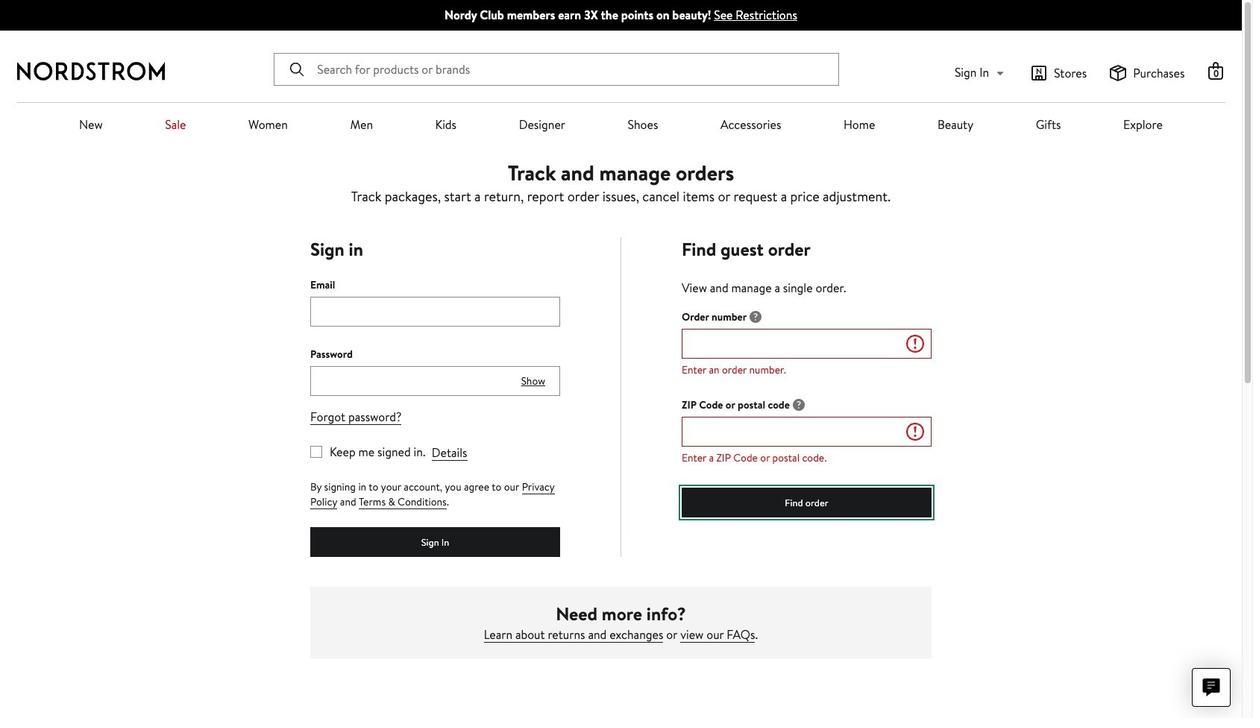 Task type: vqa. For each thing, say whether or not it's contained in the screenshot.
TEXT BOX
yes



Task type: locate. For each thing, give the bounding box(es) containing it.
Search search field
[[274, 53, 840, 86]]

None password field
[[310, 367, 560, 396]]

Search for products or brands search field
[[312, 54, 839, 85]]

None text field
[[310, 297, 560, 327], [682, 329, 932, 359], [682, 417, 932, 447], [310, 297, 560, 327], [682, 329, 932, 359], [682, 417, 932, 447]]



Task type: describe. For each thing, give the bounding box(es) containing it.
large details image
[[793, 399, 805, 411]]

nordstrom logo element
[[17, 62, 165, 80]]

large details image
[[750, 311, 762, 323]]

shopping bag image
[[1208, 62, 1226, 80]]

live chat image
[[1203, 679, 1221, 697]]



